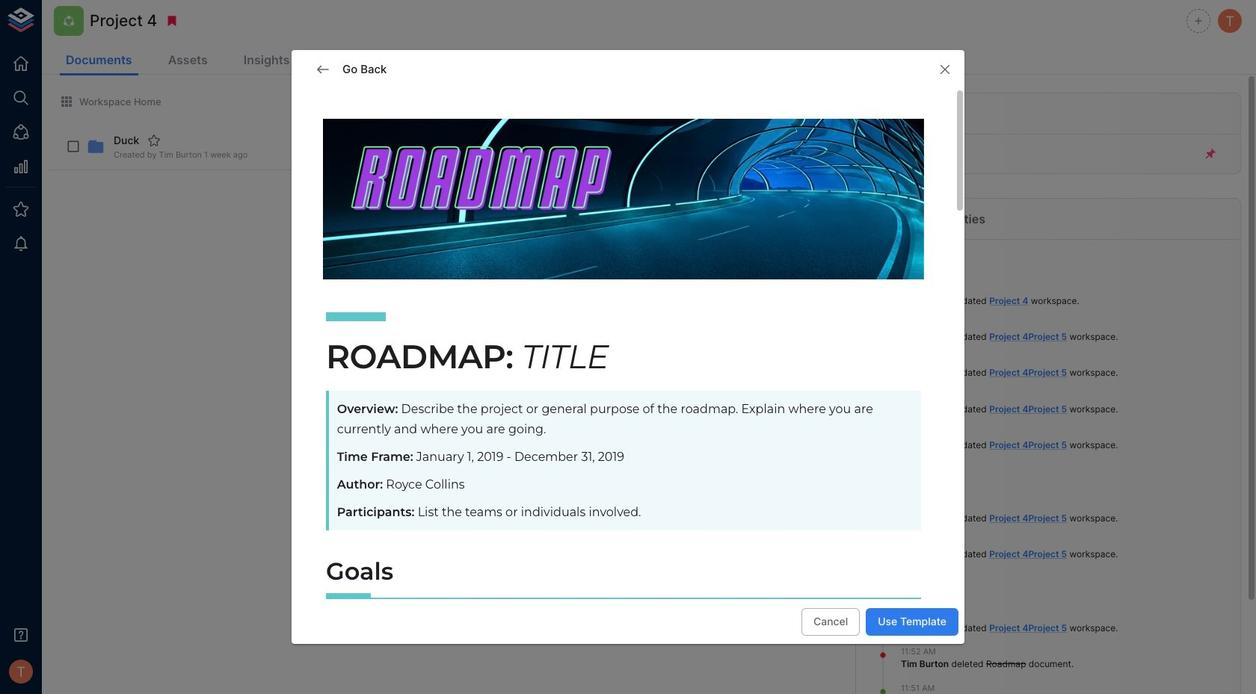 Task type: vqa. For each thing, say whether or not it's contained in the screenshot.
Only Me
no



Task type: describe. For each thing, give the bounding box(es) containing it.
unpin image
[[1204, 147, 1218, 161]]



Task type: locate. For each thing, give the bounding box(es) containing it.
remove bookmark image
[[166, 14, 179, 28]]

favorite image
[[147, 134, 161, 147]]

dialog
[[292, 50, 965, 695]]



